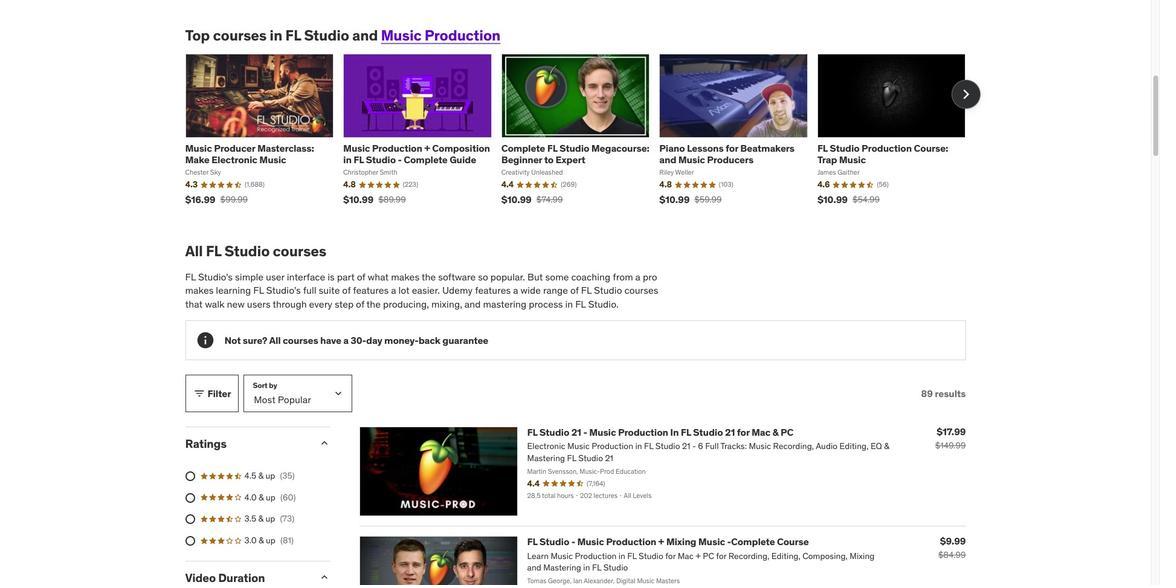 Task type: describe. For each thing, give the bounding box(es) containing it.
piano lessons for beatmakers and music producers
[[660, 142, 795, 165]]

studio inside fl studio production course: trap music
[[830, 142, 860, 154]]

interface
[[287, 271, 325, 283]]

user
[[266, 271, 285, 283]]

up for 3.0 & up
[[266, 535, 276, 546]]

$84.99
[[939, 550, 966, 561]]

89 results status
[[922, 387, 966, 399]]

$9.99
[[940, 535, 966, 547]]

process
[[529, 298, 563, 310]]

make
[[185, 153, 210, 165]]

music production link
[[381, 26, 501, 45]]

composition
[[432, 142, 490, 154]]

of right "step"
[[356, 298, 365, 310]]

complete fl studio megacourse: beginner to expert
[[502, 142, 650, 165]]

expert
[[556, 153, 586, 165]]

& for 3.0 & up (81)
[[259, 535, 264, 546]]

results
[[935, 387, 966, 399]]

0 horizontal spatial makes
[[185, 284, 214, 296]]

fl inside complete fl studio megacourse: beginner to expert
[[547, 142, 558, 154]]

1 small image from the top
[[318, 437, 330, 449]]

fl studio production course: trap music
[[818, 142, 949, 165]]

popular.
[[491, 271, 525, 283]]

4.5 & up (35)
[[245, 470, 295, 481]]

studio inside complete fl studio megacourse: beginner to expert
[[560, 142, 590, 154]]

music producer masterclass: make electronic music
[[185, 142, 314, 165]]

carousel element
[[185, 54, 981, 214]]

not
[[225, 334, 241, 346]]

fl studio 21 - music production in fl studio 21 for mac & pc link
[[527, 426, 794, 438]]

mastering
[[483, 298, 527, 310]]

full
[[303, 284, 317, 296]]

music inside the "music production + composition in fl studio - complete guide"
[[343, 142, 370, 154]]

(73)
[[280, 513, 295, 524]]

udemy
[[442, 284, 473, 296]]

piano lessons for beatmakers and music producers link
[[660, 142, 795, 165]]

megacourse:
[[592, 142, 650, 154]]

complete inside the "music production + composition in fl studio - complete guide"
[[404, 153, 448, 165]]

masterclass:
[[257, 142, 314, 154]]

pc
[[781, 426, 794, 438]]

learning
[[216, 284, 251, 296]]

easier.
[[412, 284, 440, 296]]

walk
[[205, 298, 225, 310]]

& for 3.5 & up (73)
[[258, 513, 264, 524]]

some
[[545, 271, 569, 283]]

courses up interface on the left of page
[[273, 242, 327, 261]]

mixing,
[[432, 298, 462, 310]]

in
[[671, 426, 679, 438]]

0 vertical spatial in
[[270, 26, 282, 45]]

30-
[[351, 334, 366, 346]]

beginner
[[502, 153, 542, 165]]

producers
[[707, 153, 754, 165]]

back
[[419, 334, 441, 346]]

and inside the piano lessons for beatmakers and music producers
[[660, 153, 677, 165]]

0 horizontal spatial all
[[185, 242, 203, 261]]

of down "part"
[[342, 284, 351, 296]]

lessons
[[687, 142, 724, 154]]

sure?
[[243, 334, 267, 346]]

studio.
[[588, 298, 619, 310]]

& for 4.5 & up (35)
[[258, 470, 264, 481]]

courses inside fl studio's simple user interface is part of what makes the software so popular. but some coaching from a pro makes learning fl studio's full suite of features a lot easier. udemy features a wide range of fl studio courses that walk new users through every step of the producing, mixing, and mastering process in fl studio.
[[625, 284, 659, 296]]

mixing
[[667, 536, 697, 548]]

producing,
[[383, 298, 429, 310]]

0 vertical spatial makes
[[391, 271, 420, 283]]

top courses in fl studio and music production
[[185, 26, 501, 45]]

complete inside complete fl studio megacourse: beginner to expert
[[502, 142, 545, 154]]

electronic
[[212, 153, 258, 165]]

(81)
[[280, 535, 294, 546]]

range
[[543, 284, 568, 296]]

$149.99
[[936, 440, 966, 451]]

1 horizontal spatial +
[[659, 536, 664, 548]]

through
[[273, 298, 307, 310]]

fl studio - music production + mixing music -complete course
[[527, 536, 809, 548]]

+ inside the "music production + composition in fl studio - complete guide"
[[424, 142, 430, 154]]

piano
[[660, 142, 685, 154]]

small image
[[193, 388, 205, 400]]

but
[[528, 271, 543, 283]]

4.0 & up (60)
[[245, 492, 296, 503]]

1 vertical spatial studio's
[[266, 284, 301, 296]]

1 features from the left
[[353, 284, 389, 296]]

music production + composition in fl studio - complete guide
[[343, 142, 490, 165]]

courses right top
[[213, 26, 267, 45]]

up for 4.5 & up
[[266, 470, 275, 481]]

have
[[320, 334, 342, 346]]

day
[[366, 334, 382, 346]]

guide
[[450, 153, 476, 165]]

fl studio - music production + mixing music -complete course link
[[527, 536, 809, 548]]

from
[[613, 271, 633, 283]]

& left pc
[[773, 426, 779, 438]]

4.5
[[245, 470, 256, 481]]

a left pro
[[636, 271, 641, 283]]

production inside fl studio production course: trap music
[[862, 142, 912, 154]]

production inside the "music production + composition in fl studio - complete guide"
[[372, 142, 422, 154]]

that
[[185, 298, 203, 310]]

$17.99
[[937, 426, 966, 438]]

not sure? all courses have a 30-day money-back guarantee
[[225, 334, 489, 346]]

pro
[[643, 271, 657, 283]]

all fl studio courses
[[185, 242, 327, 261]]

3.0 & up (81)
[[245, 535, 294, 546]]

music inside fl studio production course: trap music
[[839, 153, 866, 165]]

1 horizontal spatial the
[[422, 271, 436, 283]]

89 results
[[922, 387, 966, 399]]

2 horizontal spatial complete
[[731, 536, 775, 548]]



Task type: locate. For each thing, give the bounding box(es) containing it.
every
[[309, 298, 332, 310]]

is
[[328, 271, 335, 283]]

89
[[922, 387, 933, 399]]

2 horizontal spatial in
[[565, 298, 573, 310]]

music
[[381, 26, 422, 45], [185, 142, 212, 154], [343, 142, 370, 154], [260, 153, 286, 165], [679, 153, 705, 165], [839, 153, 866, 165], [589, 426, 616, 438], [578, 536, 604, 548], [699, 536, 725, 548]]

music inside the piano lessons for beatmakers and music producers
[[679, 153, 705, 165]]

4.0
[[245, 492, 257, 503]]

for inside the piano lessons for beatmakers and music producers
[[726, 142, 739, 154]]

& for 4.0 & up (60)
[[259, 492, 264, 503]]

0 horizontal spatial features
[[353, 284, 389, 296]]

complete left the guide at the left top
[[404, 153, 448, 165]]

up for 3.5 & up
[[266, 513, 275, 524]]

features
[[353, 284, 389, 296], [475, 284, 511, 296]]

of right "part"
[[357, 271, 366, 283]]

for right lessons
[[726, 142, 739, 154]]

- inside the "music production + composition in fl studio - complete guide"
[[398, 153, 402, 165]]

up
[[266, 470, 275, 481], [266, 492, 276, 503], [266, 513, 275, 524], [266, 535, 276, 546]]

features down so
[[475, 284, 511, 296]]

a left "30-"
[[344, 334, 349, 346]]

software
[[438, 271, 476, 283]]

features down the what
[[353, 284, 389, 296]]

all right sure?
[[269, 334, 281, 346]]

& right 4.5
[[258, 470, 264, 481]]

0 vertical spatial the
[[422, 271, 436, 283]]

of
[[357, 271, 366, 283], [342, 284, 351, 296], [571, 284, 579, 296], [356, 298, 365, 310]]

2 features from the left
[[475, 284, 511, 296]]

2 vertical spatial in
[[565, 298, 573, 310]]

0 vertical spatial small image
[[318, 437, 330, 449]]

fl inside the "music production + composition in fl studio - complete guide"
[[354, 153, 364, 165]]

0 horizontal spatial the
[[367, 298, 381, 310]]

2 21 from the left
[[725, 426, 735, 438]]

1 vertical spatial small image
[[318, 571, 330, 583]]

21
[[572, 426, 582, 438], [725, 426, 735, 438]]

part
[[337, 271, 355, 283]]

1 21 from the left
[[572, 426, 582, 438]]

small image
[[318, 437, 330, 449], [318, 571, 330, 583]]

0 horizontal spatial studio's
[[198, 271, 233, 283]]

guarantee
[[443, 334, 489, 346]]

of right range
[[571, 284, 579, 296]]

& right 3.0
[[259, 535, 264, 546]]

in inside the "music production + composition in fl studio - complete guide"
[[343, 153, 352, 165]]

0 vertical spatial for
[[726, 142, 739, 154]]

for
[[726, 142, 739, 154], [737, 426, 750, 438]]

makes
[[391, 271, 420, 283], [185, 284, 214, 296]]

& right 3.5
[[258, 513, 264, 524]]

studio's
[[198, 271, 233, 283], [266, 284, 301, 296]]

0 horizontal spatial complete
[[404, 153, 448, 165]]

1 vertical spatial and
[[660, 153, 677, 165]]

1 horizontal spatial 21
[[725, 426, 735, 438]]

3.5 & up (73)
[[245, 513, 295, 524]]

0 horizontal spatial and
[[352, 26, 378, 45]]

course:
[[914, 142, 949, 154]]

complete
[[502, 142, 545, 154], [404, 153, 448, 165], [731, 536, 775, 548]]

up left (60)
[[266, 492, 276, 503]]

2 vertical spatial and
[[465, 298, 481, 310]]

filter button
[[185, 375, 239, 412]]

fl studio's simple user interface is part of what makes the software so popular. but some coaching from a pro makes learning fl studio's full suite of features a lot easier. udemy features a wide range of fl studio courses that walk new users through every step of the producing, mixing, and mastering process in fl studio.
[[185, 271, 659, 310]]

simple
[[235, 271, 264, 283]]

0 horizontal spatial 21
[[572, 426, 582, 438]]

1 vertical spatial makes
[[185, 284, 214, 296]]

ratings
[[185, 437, 227, 451]]

$17.99 $149.99
[[936, 426, 966, 451]]

step
[[335, 298, 354, 310]]

makes up 'that'
[[185, 284, 214, 296]]

a
[[636, 271, 641, 283], [391, 284, 396, 296], [513, 284, 518, 296], [344, 334, 349, 346]]

the up easier.
[[422, 271, 436, 283]]

makes up lot
[[391, 271, 420, 283]]

0 vertical spatial and
[[352, 26, 378, 45]]

3.0
[[245, 535, 257, 546]]

1 vertical spatial +
[[659, 536, 664, 548]]

& right the 4.0
[[259, 492, 264, 503]]

in
[[270, 26, 282, 45], [343, 153, 352, 165], [565, 298, 573, 310]]

a left lot
[[391, 284, 396, 296]]

1 vertical spatial in
[[343, 153, 352, 165]]

fl studio 21 - music production in fl studio 21 for mac & pc
[[527, 426, 794, 438]]

1 horizontal spatial in
[[343, 153, 352, 165]]

money-
[[384, 334, 419, 346]]

0 vertical spatial +
[[424, 142, 430, 154]]

all up 'that'
[[185, 242, 203, 261]]

so
[[478, 271, 488, 283]]

for left mac
[[737, 426, 750, 438]]

up for 4.0 & up
[[266, 492, 276, 503]]

users
[[247, 298, 271, 310]]

fl inside fl studio production course: trap music
[[818, 142, 828, 154]]

0 horizontal spatial in
[[270, 26, 282, 45]]

music production + composition in fl studio - complete guide link
[[343, 142, 490, 165]]

1 horizontal spatial all
[[269, 334, 281, 346]]

complete left course
[[731, 536, 775, 548]]

production
[[425, 26, 501, 45], [372, 142, 422, 154], [862, 142, 912, 154], [618, 426, 669, 438], [606, 536, 657, 548]]

the
[[422, 271, 436, 283], [367, 298, 381, 310]]

to
[[544, 153, 554, 165]]

complete fl studio megacourse: beginner to expert link
[[502, 142, 650, 165]]

studio
[[304, 26, 349, 45], [560, 142, 590, 154], [830, 142, 860, 154], [366, 153, 396, 165], [225, 242, 270, 261], [594, 284, 622, 296], [540, 426, 570, 438], [693, 426, 723, 438], [540, 536, 570, 548]]

2 horizontal spatial and
[[660, 153, 677, 165]]

studio inside the "music production + composition in fl studio - complete guide"
[[366, 153, 396, 165]]

course
[[777, 536, 809, 548]]

1 horizontal spatial makes
[[391, 271, 420, 283]]

-
[[398, 153, 402, 165], [584, 426, 587, 438], [572, 536, 576, 548], [727, 536, 731, 548]]

0 vertical spatial all
[[185, 242, 203, 261]]

the down the what
[[367, 298, 381, 310]]

studio inside fl studio's simple user interface is part of what makes the software so popular. but some coaching from a pro makes learning fl studio's full suite of features a lot easier. udemy features a wide range of fl studio courses that walk new users through every step of the producing, mixing, and mastering process in fl studio.
[[594, 284, 622, 296]]

complete left expert
[[502, 142, 545, 154]]

music producer masterclass: make electronic music link
[[185, 142, 314, 165]]

+ left composition
[[424, 142, 430, 154]]

1 horizontal spatial complete
[[502, 142, 545, 154]]

1 vertical spatial the
[[367, 298, 381, 310]]

courses
[[213, 26, 267, 45], [273, 242, 327, 261], [625, 284, 659, 296], [283, 334, 318, 346]]

courses left have
[[283, 334, 318, 346]]

1 horizontal spatial features
[[475, 284, 511, 296]]

up left (81)
[[266, 535, 276, 546]]

mac
[[752, 426, 771, 438]]

1 horizontal spatial and
[[465, 298, 481, 310]]

wide
[[521, 284, 541, 296]]

studio's up learning
[[198, 271, 233, 283]]

ratings button
[[185, 437, 309, 451]]

beatmakers
[[741, 142, 795, 154]]

+ left the mixing
[[659, 536, 664, 548]]

a left wide
[[513, 284, 518, 296]]

top
[[185, 26, 210, 45]]

suite
[[319, 284, 340, 296]]

(35)
[[280, 470, 295, 481]]

courses down pro
[[625, 284, 659, 296]]

2 small image from the top
[[318, 571, 330, 583]]

0 horizontal spatial +
[[424, 142, 430, 154]]

filter
[[208, 387, 231, 399]]

and inside fl studio's simple user interface is part of what makes the software so popular. but some coaching from a pro makes learning fl studio's full suite of features a lot easier. udemy features a wide range of fl studio courses that walk new users through every step of the producing, mixing, and mastering process in fl studio.
[[465, 298, 481, 310]]

1 vertical spatial all
[[269, 334, 281, 346]]

all
[[185, 242, 203, 261], [269, 334, 281, 346]]

up left (35)
[[266, 470, 275, 481]]

studio's up through
[[266, 284, 301, 296]]

in inside fl studio's simple user interface is part of what makes the software so popular. but some coaching from a pro makes learning fl studio's full suite of features a lot easier. udemy features a wide range of fl studio courses that walk new users through every step of the producing, mixing, and mastering process in fl studio.
[[565, 298, 573, 310]]

up left (73)
[[266, 513, 275, 524]]

next image
[[957, 84, 976, 104]]

what
[[368, 271, 389, 283]]

coaching
[[571, 271, 611, 283]]

0 vertical spatial studio's
[[198, 271, 233, 283]]

3.5
[[245, 513, 256, 524]]

1 vertical spatial for
[[737, 426, 750, 438]]

new
[[227, 298, 245, 310]]

$9.99 $84.99
[[939, 535, 966, 561]]

1 horizontal spatial studio's
[[266, 284, 301, 296]]

(60)
[[280, 492, 296, 503]]

fl studio production course: trap music link
[[818, 142, 949, 165]]



Task type: vqa. For each thing, say whether or not it's contained in the screenshot.
leftmost All
yes



